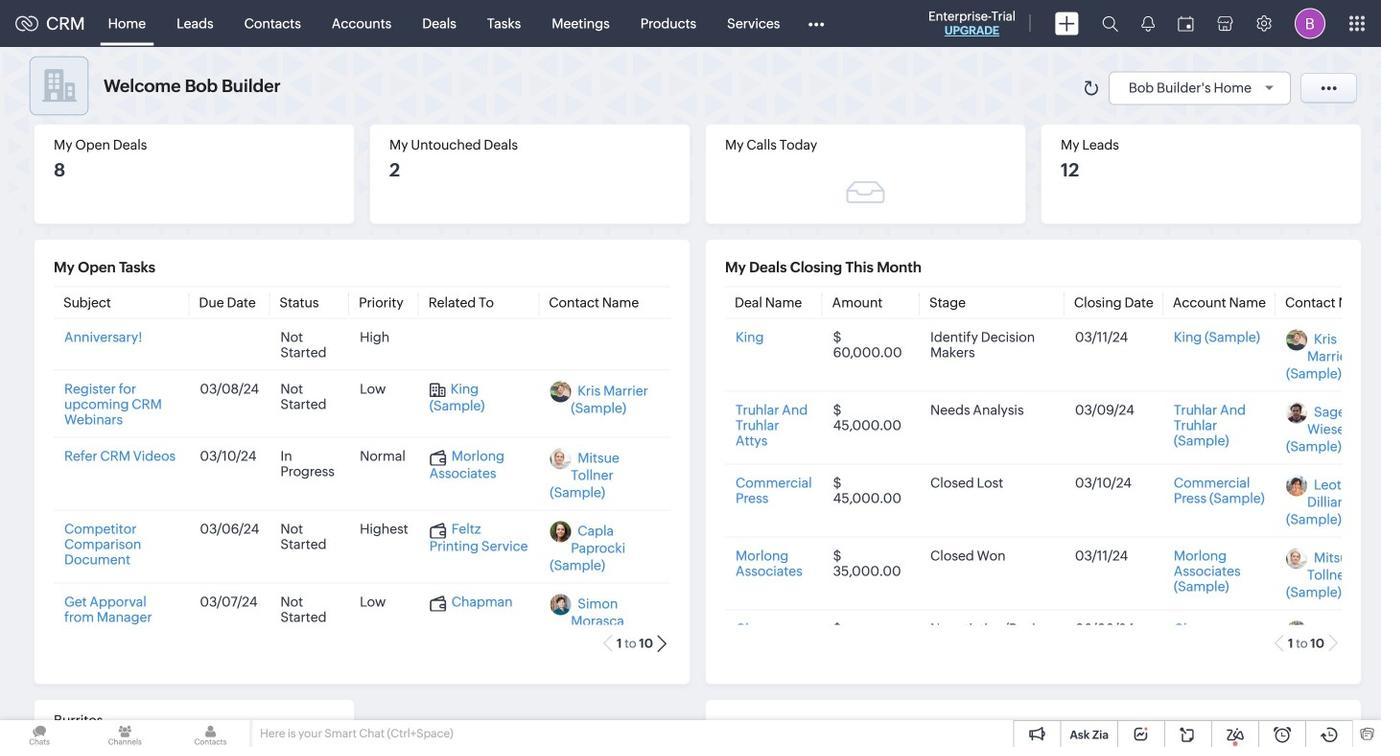 Task type: vqa. For each thing, say whether or not it's contained in the screenshot.
row group
no



Task type: locate. For each thing, give the bounding box(es) containing it.
profile image
[[1295, 8, 1325, 39]]

search element
[[1090, 0, 1130, 47]]

logo image
[[15, 16, 38, 31]]

channels image
[[86, 720, 164, 747]]

chats image
[[0, 720, 79, 747]]

create menu image
[[1055, 12, 1079, 35]]



Task type: describe. For each thing, give the bounding box(es) containing it.
create menu element
[[1043, 0, 1090, 47]]

search image
[[1102, 15, 1118, 32]]

signals element
[[1130, 0, 1166, 47]]

calendar image
[[1178, 16, 1194, 31]]

signals image
[[1141, 15, 1155, 32]]

contacts image
[[171, 720, 250, 747]]

Other Modules field
[[795, 8, 837, 39]]

profile element
[[1283, 0, 1337, 47]]



